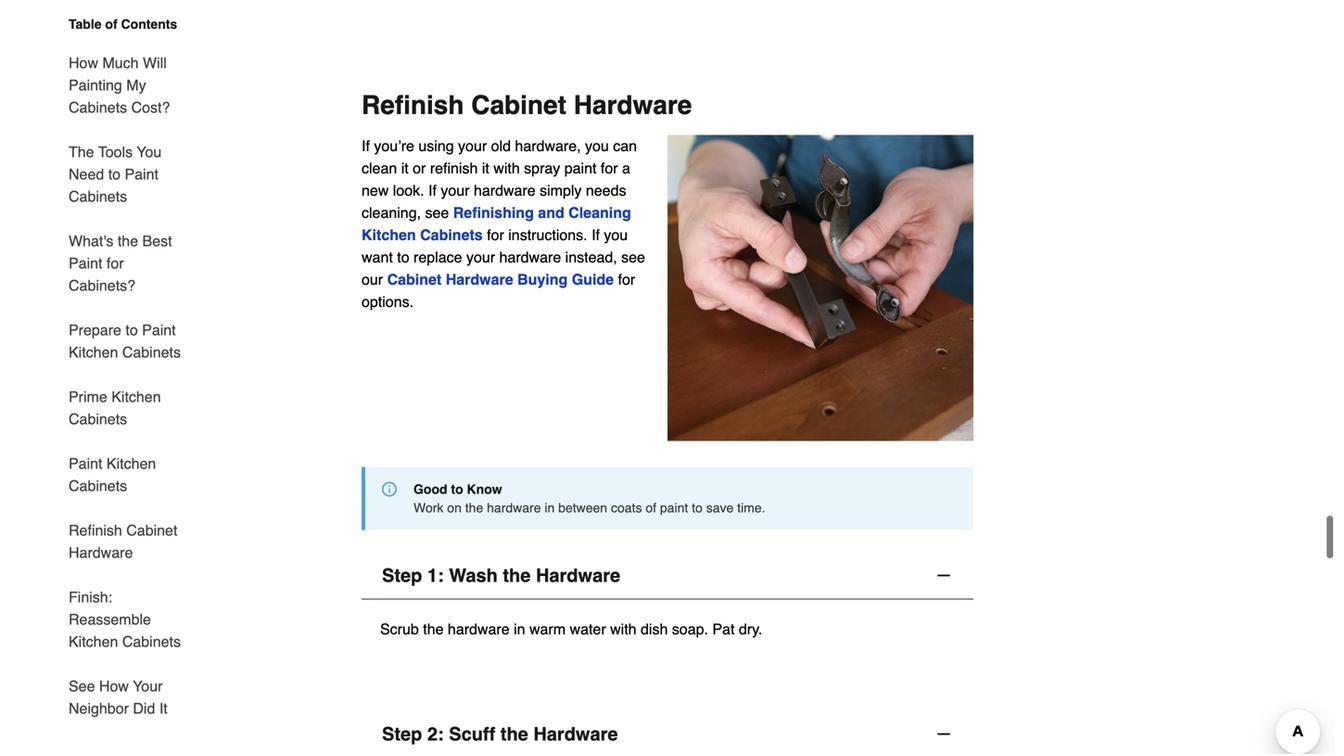 Task type: locate. For each thing, give the bounding box(es) containing it.
0 vertical spatial in
[[545, 499, 555, 514]]

cabinet inside refinish cabinet hardware
[[126, 522, 178, 539]]

kitchen down cleaning, at the top
[[362, 225, 416, 243]]

1 vertical spatial if
[[429, 181, 437, 198]]

my
[[126, 77, 146, 94]]

can
[[613, 136, 637, 154]]

1 vertical spatial refinish cabinet hardware
[[69, 522, 178, 561]]

how inside see how your neighbor did it
[[99, 677, 129, 695]]

how
[[69, 54, 98, 71], [99, 677, 129, 695]]

if up the clean
[[362, 136, 370, 154]]

paint up simply
[[565, 159, 597, 176]]

0 vertical spatial with
[[494, 159, 520, 176]]

it left 'or'
[[401, 159, 409, 176]]

if right look.
[[429, 181, 437, 198]]

kitchen inside refinishing and cleaning kitchen cabinets
[[362, 225, 416, 243]]

hardware up refinishing at the top of page
[[474, 181, 536, 198]]

1 horizontal spatial in
[[545, 499, 555, 514]]

our
[[362, 270, 383, 287]]

in left between
[[545, 499, 555, 514]]

refinishing and cleaning kitchen cabinets link
[[362, 203, 631, 243]]

paint kitchen cabinets
[[69, 455, 156, 494]]

for down refinishing at the top of page
[[487, 225, 504, 243]]

0 vertical spatial how
[[69, 54, 98, 71]]

new
[[362, 181, 389, 198]]

paint down prime kitchen cabinets
[[69, 455, 102, 472]]

1 horizontal spatial cabinet
[[387, 270, 442, 287]]

step
[[382, 564, 422, 585], [382, 722, 422, 744]]

0 horizontal spatial with
[[494, 159, 520, 176]]

instructions.
[[508, 225, 588, 243]]

needs
[[586, 181, 626, 198]]

paint inside "good to know work on the hardware in between coats of paint to save time."
[[660, 499, 688, 514]]

cabinets up refinish cabinet hardware link at the bottom of the page
[[69, 477, 127, 494]]

cabinet up old
[[471, 90, 567, 119]]

minus image
[[935, 565, 953, 584]]

the right scuff
[[501, 722, 528, 744]]

refinish down paint kitchen cabinets at the bottom left
[[69, 522, 122, 539]]

paint
[[565, 159, 597, 176], [660, 499, 688, 514]]

the right on
[[465, 499, 483, 514]]

you
[[137, 143, 162, 160]]

cabinets
[[69, 99, 127, 116], [69, 188, 127, 205], [420, 225, 483, 243], [122, 344, 181, 361], [69, 410, 127, 428], [69, 477, 127, 494], [122, 633, 181, 650]]

step left 1:
[[382, 564, 422, 585]]

1:
[[427, 564, 444, 585]]

1 vertical spatial your
[[441, 181, 470, 198]]

2 it from the left
[[482, 159, 490, 176]]

cabinets inside finish: reassemble kitchen cabinets
[[122, 633, 181, 650]]

1 horizontal spatial it
[[482, 159, 490, 176]]

1 vertical spatial how
[[99, 677, 129, 695]]

good to know work on the hardware in between coats of paint to save time.
[[414, 481, 766, 514]]

2 horizontal spatial cabinet
[[471, 90, 567, 119]]

to right want on the top of page
[[397, 248, 410, 265]]

hardware
[[474, 181, 536, 198], [499, 248, 561, 265], [487, 499, 541, 514], [448, 619, 510, 637]]

0 horizontal spatial see
[[425, 203, 449, 220]]

1 horizontal spatial of
[[646, 499, 657, 514]]

see right instead,
[[622, 248, 645, 265]]

the inside "good to know work on the hardware in between coats of paint to save time."
[[465, 499, 483, 514]]

cabinets down need
[[69, 188, 127, 205]]

cabinets down painting
[[69, 99, 127, 116]]

cabinet down paint kitchen cabinets link
[[126, 522, 178, 539]]

0 vertical spatial your
[[458, 136, 487, 154]]

of
[[105, 17, 117, 32], [646, 499, 657, 514]]

cabinets up your
[[122, 633, 181, 650]]

hardware inside if you're using your old hardware, you can clean it or refinish it with spray paint for a new look. if your hardware simply needs cleaning, see
[[474, 181, 536, 198]]

2 step from the top
[[382, 722, 422, 744]]

your
[[458, 136, 487, 154], [441, 181, 470, 198], [466, 248, 495, 265]]

0 vertical spatial paint
[[565, 159, 597, 176]]

1 step from the top
[[382, 564, 422, 585]]

1 vertical spatial you
[[604, 225, 628, 243]]

for inside if you're using your old hardware, you can clean it or refinish it with spray paint for a new look. if your hardware simply needs cleaning, see
[[601, 159, 618, 176]]

the left best
[[118, 232, 138, 249]]

your inside for instructions. if you want to replace your hardware instead, see our
[[466, 248, 495, 265]]

hardware down 'wash'
[[448, 619, 510, 637]]

dish
[[641, 619, 668, 637]]

refinish up you're
[[362, 90, 464, 119]]

how up neighbor
[[99, 677, 129, 695]]

instead,
[[565, 248, 617, 265]]

to inside prepare to paint kitchen cabinets
[[126, 321, 138, 339]]

to right prepare
[[126, 321, 138, 339]]

paint
[[125, 166, 159, 183], [69, 255, 102, 272], [142, 321, 176, 339], [69, 455, 102, 472]]

it right refinish
[[482, 159, 490, 176]]

soap.
[[672, 619, 709, 637]]

1 horizontal spatial paint
[[660, 499, 688, 514]]

step inside button
[[382, 722, 422, 744]]

how up painting
[[69, 54, 98, 71]]

0 horizontal spatial refinish
[[69, 522, 122, 539]]

kitchen down prepare
[[69, 344, 118, 361]]

in left the warm
[[514, 619, 525, 637]]

you down the cleaning
[[604, 225, 628, 243]]

scrub
[[380, 619, 419, 637]]

in
[[545, 499, 555, 514], [514, 619, 525, 637]]

cabinets up prime kitchen cabinets link on the left of the page
[[122, 344, 181, 361]]

cabinets inside prime kitchen cabinets
[[69, 410, 127, 428]]

step inside button
[[382, 564, 422, 585]]

to
[[108, 166, 121, 183], [397, 248, 410, 265], [126, 321, 138, 339], [451, 481, 463, 496], [692, 499, 703, 514]]

between
[[558, 499, 608, 514]]

to down 'tools'
[[108, 166, 121, 183]]

for
[[601, 159, 618, 176], [487, 225, 504, 243], [107, 255, 124, 272], [618, 270, 635, 287]]

0 horizontal spatial if
[[362, 136, 370, 154]]

1 horizontal spatial refinish cabinet hardware
[[362, 90, 692, 119]]

time.
[[737, 499, 766, 514]]

0 vertical spatial you
[[585, 136, 609, 154]]

with left dish
[[610, 619, 637, 637]]

refinish cabinet hardware inside table of contents element
[[69, 522, 178, 561]]

refinish cabinet hardware up hardware,
[[362, 90, 692, 119]]

0 vertical spatial cabinet
[[471, 90, 567, 119]]

1 it from the left
[[401, 159, 409, 176]]

hardware down know
[[487, 499, 541, 514]]

cabinets down prime
[[69, 410, 127, 428]]

for left a at the left of page
[[601, 159, 618, 176]]

1 vertical spatial step
[[382, 722, 422, 744]]

cabinets inside refinishing and cleaning kitchen cabinets
[[420, 225, 483, 243]]

kitchen right prime
[[112, 388, 161, 405]]

prepare to paint kitchen cabinets
[[69, 321, 181, 361]]

1 vertical spatial refinish
[[69, 522, 122, 539]]

hardware
[[574, 90, 692, 119], [446, 270, 513, 287], [69, 544, 133, 561], [536, 564, 621, 585], [534, 722, 618, 744]]

0 horizontal spatial of
[[105, 17, 117, 32]]

kitchen down reassemble
[[69, 633, 118, 650]]

old
[[491, 136, 511, 154]]

hardware inside table of contents element
[[69, 544, 133, 561]]

you left can
[[585, 136, 609, 154]]

step for step 1: wash the hardware
[[382, 564, 422, 585]]

1 horizontal spatial with
[[610, 619, 637, 637]]

see
[[425, 203, 449, 220], [622, 248, 645, 265]]

for up cabinets?
[[107, 255, 124, 272]]

paint down you
[[125, 166, 159, 183]]

refinishing
[[453, 203, 534, 220]]

kitchen inside prime kitchen cabinets
[[112, 388, 161, 405]]

it
[[401, 159, 409, 176], [482, 159, 490, 176]]

see inside if you're using your old hardware, you can clean it or refinish it with spray paint for a new look. if your hardware simply needs cleaning, see
[[425, 203, 449, 220]]

paint right prepare
[[142, 321, 176, 339]]

0 vertical spatial see
[[425, 203, 449, 220]]

0 horizontal spatial it
[[401, 159, 409, 176]]

guide
[[572, 270, 614, 287]]

0 vertical spatial step
[[382, 564, 422, 585]]

if down the cleaning
[[592, 225, 600, 243]]

paint left save
[[660, 499, 688, 514]]

scrub the hardware in warm water with dish soap. pat dry.
[[380, 619, 763, 637]]

what's
[[69, 232, 114, 249]]

kitchen down prime kitchen cabinets link on the left of the page
[[107, 455, 156, 472]]

cabinet down replace
[[387, 270, 442, 287]]

cabinets up replace
[[420, 225, 483, 243]]

water
[[570, 619, 606, 637]]

0 vertical spatial refinish
[[362, 90, 464, 119]]

scuff
[[449, 722, 495, 744]]

what's the best paint for cabinets?
[[69, 232, 172, 294]]

kitchen
[[362, 225, 416, 243], [69, 344, 118, 361], [112, 388, 161, 405], [107, 455, 156, 472], [69, 633, 118, 650]]

cabinet
[[471, 90, 567, 119], [387, 270, 442, 287], [126, 522, 178, 539]]

1 horizontal spatial see
[[622, 248, 645, 265]]

hardware inside for instructions. if you want to replace your hardware instead, see our
[[499, 248, 561, 265]]

2 vertical spatial if
[[592, 225, 600, 243]]

cabinet hardware buying guide link
[[387, 270, 614, 287]]

with
[[494, 159, 520, 176], [610, 619, 637, 637]]

0 horizontal spatial cabinet
[[126, 522, 178, 539]]

how much will painting my cabinets cost? link
[[69, 41, 193, 130]]

1 vertical spatial of
[[646, 499, 657, 514]]

see inside for instructions. if you want to replace your hardware instead, see our
[[622, 248, 645, 265]]

1 vertical spatial see
[[622, 248, 645, 265]]

2 vertical spatial cabinet
[[126, 522, 178, 539]]

if you're using your old hardware, you can clean it or refinish it with spray paint for a new look. if your hardware simply needs cleaning, see
[[362, 136, 637, 220]]

refinish cabinet hardware up finish:
[[69, 522, 178, 561]]

paint down what's
[[69, 255, 102, 272]]

of inside "good to know work on the hardware in between coats of paint to save time."
[[646, 499, 657, 514]]

step for step 2: scuff the hardware
[[382, 722, 422, 744]]

hardware up the buying
[[499, 248, 561, 265]]

with down old
[[494, 159, 520, 176]]

0 vertical spatial refinish cabinet hardware
[[362, 90, 692, 119]]

cabinets inside paint kitchen cabinets
[[69, 477, 127, 494]]

of right table in the left top of the page
[[105, 17, 117, 32]]

1 vertical spatial in
[[514, 619, 525, 637]]

see
[[69, 677, 95, 695]]

2 horizontal spatial if
[[592, 225, 600, 243]]

need
[[69, 166, 104, 183]]

painting
[[69, 77, 122, 94]]

the right 'wash'
[[503, 564, 531, 585]]

for inside for options.
[[618, 270, 635, 287]]

see how your neighbor did it
[[69, 677, 168, 717]]

cabinets inside prepare to paint kitchen cabinets
[[122, 344, 181, 361]]

of right coats
[[646, 499, 657, 514]]

1 vertical spatial paint
[[660, 499, 688, 514]]

1 horizontal spatial if
[[429, 181, 437, 198]]

if
[[362, 136, 370, 154], [429, 181, 437, 198], [592, 225, 600, 243]]

0 horizontal spatial paint
[[565, 159, 597, 176]]

paint inside what's the best paint for cabinets?
[[69, 255, 102, 272]]

2 vertical spatial your
[[466, 248, 495, 265]]

will
[[143, 54, 167, 71]]

you're
[[374, 136, 414, 154]]

your left old
[[458, 136, 487, 154]]

for right "guide"
[[618, 270, 635, 287]]

see how your neighbor did it link
[[69, 664, 193, 720]]

see up replace
[[425, 203, 449, 220]]

0 horizontal spatial refinish cabinet hardware
[[69, 522, 178, 561]]

step left '2:'
[[382, 722, 422, 744]]

your down refinish
[[441, 181, 470, 198]]

your up cabinet hardware buying guide
[[466, 248, 495, 265]]



Task type: describe. For each thing, give the bounding box(es) containing it.
1 vertical spatial with
[[610, 619, 637, 637]]

0 horizontal spatial in
[[514, 619, 525, 637]]

much
[[102, 54, 139, 71]]

2:
[[427, 722, 444, 744]]

step 1: wash the hardware
[[382, 564, 621, 585]]

best
[[142, 232, 172, 249]]

paint kitchen cabinets link
[[69, 441, 193, 508]]

tools
[[98, 143, 133, 160]]

clean
[[362, 159, 397, 176]]

how much will painting my cabinets cost?
[[69, 54, 170, 116]]

dry.
[[739, 619, 763, 637]]

paint inside paint kitchen cabinets
[[69, 455, 102, 472]]

hardware inside button
[[536, 564, 621, 585]]

table of contents element
[[54, 15, 193, 720]]

paint inside if you're using your old hardware, you can clean it or refinish it with spray paint for a new look. if your hardware simply needs cleaning, see
[[565, 159, 597, 176]]

what's the best paint for cabinets? link
[[69, 219, 193, 308]]

refinish inside refinish cabinet hardware link
[[69, 522, 122, 539]]

you inside for instructions. if you want to replace your hardware instead, see our
[[604, 225, 628, 243]]

the inside what's the best paint for cabinets?
[[118, 232, 138, 249]]

refinish cabinet hardware link
[[69, 508, 193, 575]]

or
[[413, 159, 426, 176]]

simply
[[540, 181, 582, 198]]

0 vertical spatial if
[[362, 136, 370, 154]]

step 1: wash the hardware button
[[362, 551, 974, 599]]

if inside for instructions. if you want to replace your hardware instead, see our
[[592, 225, 600, 243]]

step 2: scuff the hardware button
[[362, 710, 974, 754]]

paint inside prepare to paint kitchen cabinets
[[142, 321, 176, 339]]

the inside button
[[501, 722, 528, 744]]

you inside if you're using your old hardware, you can clean it or refinish it with spray paint for a new look. if your hardware simply needs cleaning, see
[[585, 136, 609, 154]]

the tools you need to paint cabinets link
[[69, 130, 193, 219]]

know
[[467, 481, 502, 496]]

wash
[[449, 564, 498, 585]]

buying
[[518, 270, 568, 287]]

kitchen inside prepare to paint kitchen cabinets
[[69, 344, 118, 361]]

good
[[414, 481, 448, 496]]

prime kitchen cabinets link
[[69, 375, 193, 441]]

options.
[[362, 292, 414, 309]]

and
[[538, 203, 565, 220]]

kitchen inside finish: reassemble kitchen cabinets
[[69, 633, 118, 650]]

table of contents
[[69, 17, 177, 32]]

for inside for instructions. if you want to replace your hardware instead, see our
[[487, 225, 504, 243]]

in inside "good to know work on the hardware in between coats of paint to save time."
[[545, 499, 555, 514]]

warm
[[530, 619, 566, 637]]

finish:
[[69, 588, 112, 606]]

finish: reassemble kitchen cabinets link
[[69, 575, 193, 664]]

replace
[[414, 248, 462, 265]]

it
[[159, 700, 168, 717]]

cleaning,
[[362, 203, 421, 220]]

using
[[419, 136, 454, 154]]

prepare
[[69, 321, 121, 339]]

the right scrub on the bottom left
[[423, 619, 444, 637]]

to inside the tools you need to paint cabinets
[[108, 166, 121, 183]]

hardware,
[[515, 136, 581, 154]]

prepare to paint kitchen cabinets link
[[69, 308, 193, 375]]

with inside if you're using your old hardware, you can clean it or refinish it with spray paint for a new look. if your hardware simply needs cleaning, see
[[494, 159, 520, 176]]

on
[[447, 499, 462, 514]]

to up on
[[451, 481, 463, 496]]

the
[[69, 143, 94, 160]]

refinishing and cleaning kitchen cabinets
[[362, 203, 631, 243]]

a
[[622, 159, 631, 176]]

cabinets inside the tools you need to paint cabinets
[[69, 188, 127, 205]]

cleaning
[[569, 203, 631, 220]]

save
[[706, 499, 734, 514]]

to left save
[[692, 499, 703, 514]]

spray
[[524, 159, 560, 176]]

prime
[[69, 388, 107, 405]]

contents
[[121, 17, 177, 32]]

hardware inside "good to know work on the hardware in between coats of paint to save time."
[[487, 499, 541, 514]]

kitchen inside paint kitchen cabinets
[[107, 455, 156, 472]]

hardware inside button
[[534, 722, 618, 744]]

finish: reassemble kitchen cabinets
[[69, 588, 181, 650]]

look.
[[393, 181, 424, 198]]

1 vertical spatial cabinet
[[387, 270, 442, 287]]

0 vertical spatial of
[[105, 17, 117, 32]]

a person holding cabinet hardware in front of a door. image
[[668, 134, 974, 440]]

1 horizontal spatial refinish
[[362, 90, 464, 119]]

table
[[69, 17, 102, 32]]

cabinet hardware buying guide
[[387, 270, 614, 287]]

refinish
[[430, 159, 478, 176]]

for instructions. if you want to replace your hardware instead, see our
[[362, 225, 645, 287]]

cabinets?
[[69, 277, 135, 294]]

minus image
[[935, 724, 953, 742]]

prime kitchen cabinets
[[69, 388, 161, 428]]

did
[[133, 700, 155, 717]]

to inside for instructions. if you want to replace your hardware instead, see our
[[397, 248, 410, 265]]

your
[[133, 677, 163, 695]]

step 2: scuff the hardware
[[382, 722, 618, 744]]

coats
[[611, 499, 642, 514]]

pat
[[713, 619, 735, 637]]

the tools you need to paint cabinets
[[69, 143, 162, 205]]

reassemble
[[69, 611, 151, 628]]

cabinets inside how much will painting my cabinets cost?
[[69, 99, 127, 116]]

work
[[414, 499, 444, 514]]

info image
[[382, 481, 397, 496]]

want
[[362, 248, 393, 265]]

the inside button
[[503, 564, 531, 585]]

cost?
[[131, 99, 170, 116]]

how inside how much will painting my cabinets cost?
[[69, 54, 98, 71]]

for options.
[[362, 270, 635, 309]]

neighbor
[[69, 700, 129, 717]]

for inside what's the best paint for cabinets?
[[107, 255, 124, 272]]

paint inside the tools you need to paint cabinets
[[125, 166, 159, 183]]



Task type: vqa. For each thing, say whether or not it's contained in the screenshot.
Update
no



